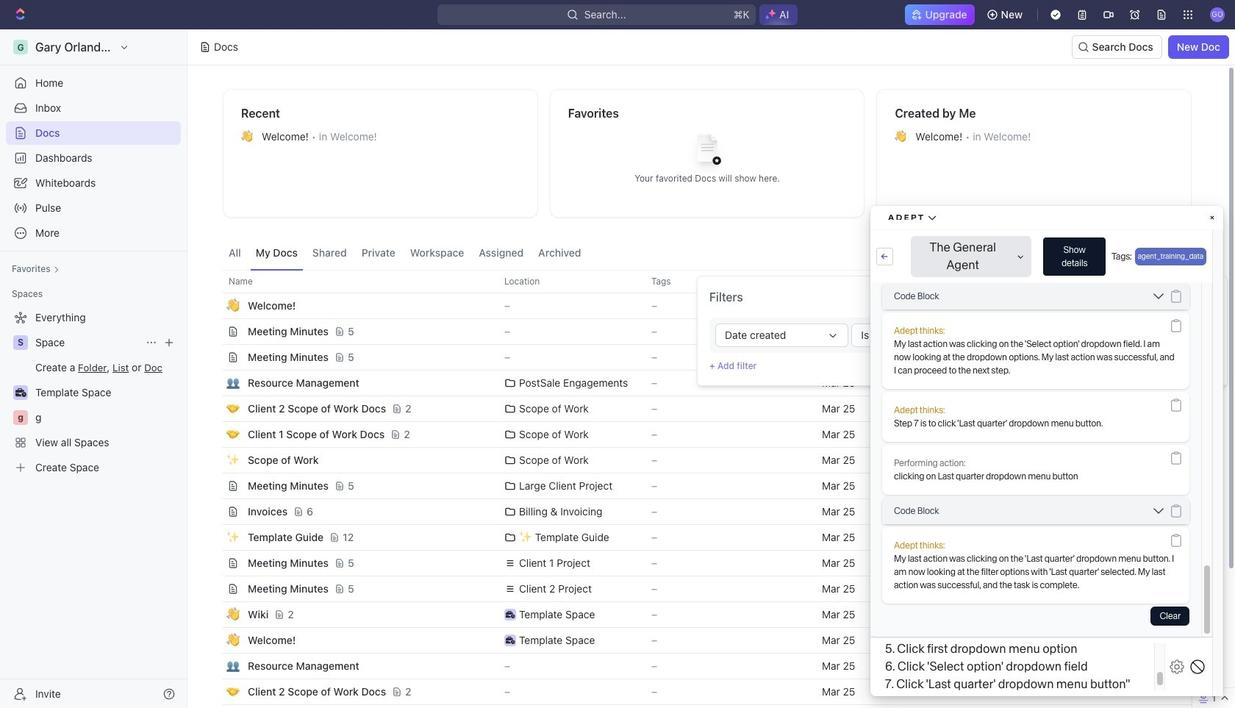 Task type: locate. For each thing, give the bounding box(es) containing it.
column header
[[207, 270, 223, 293]]

table
[[207, 270, 1192, 708]]

sidebar navigation
[[0, 29, 188, 708]]

row
[[207, 270, 1192, 293], [207, 293, 1192, 319], [207, 318, 1192, 345], [207, 344, 1192, 371], [207, 370, 1192, 396], [207, 396, 1192, 422], [207, 421, 1192, 448], [207, 447, 1192, 474], [207, 473, 1192, 499], [207, 499, 1192, 525], [207, 524, 1192, 551], [207, 550, 1192, 576], [207, 576, 1192, 602], [207, 601, 1192, 628], [207, 627, 1192, 654], [207, 653, 1192, 679], [207, 679, 1192, 705], [223, 704, 1192, 708]]

cell
[[207, 293, 223, 318], [207, 319, 223, 344], [207, 345, 223, 370], [207, 371, 223, 396], [931, 371, 1049, 396], [1049, 371, 1166, 396], [207, 396, 223, 421], [1049, 396, 1166, 421], [207, 422, 223, 447], [931, 422, 1049, 447], [1049, 422, 1166, 447], [207, 448, 223, 473], [1049, 448, 1166, 473], [207, 474, 223, 499], [1049, 474, 1166, 499], [207, 499, 223, 524], [1049, 499, 1166, 524], [207, 525, 223, 550], [1049, 525, 1166, 550], [207, 551, 223, 576], [207, 576, 223, 601], [1166, 576, 1192, 601], [207, 602, 223, 627], [931, 602, 1049, 627], [1049, 602, 1166, 627], [207, 628, 223, 653], [207, 654, 223, 679], [207, 679, 223, 704], [813, 705, 931, 708], [931, 705, 1049, 708], [1049, 705, 1166, 708], [1166, 705, 1192, 708]]

space, , element
[[13, 335, 28, 350]]

tab list
[[223, 235, 587, 270]]



Task type: describe. For each thing, give the bounding box(es) containing it.
no favorited docs image
[[678, 122, 737, 181]]

business time image
[[506, 637, 515, 644]]

business time image
[[506, 611, 515, 618]]



Task type: vqa. For each thing, say whether or not it's contained in the screenshot.
table
yes



